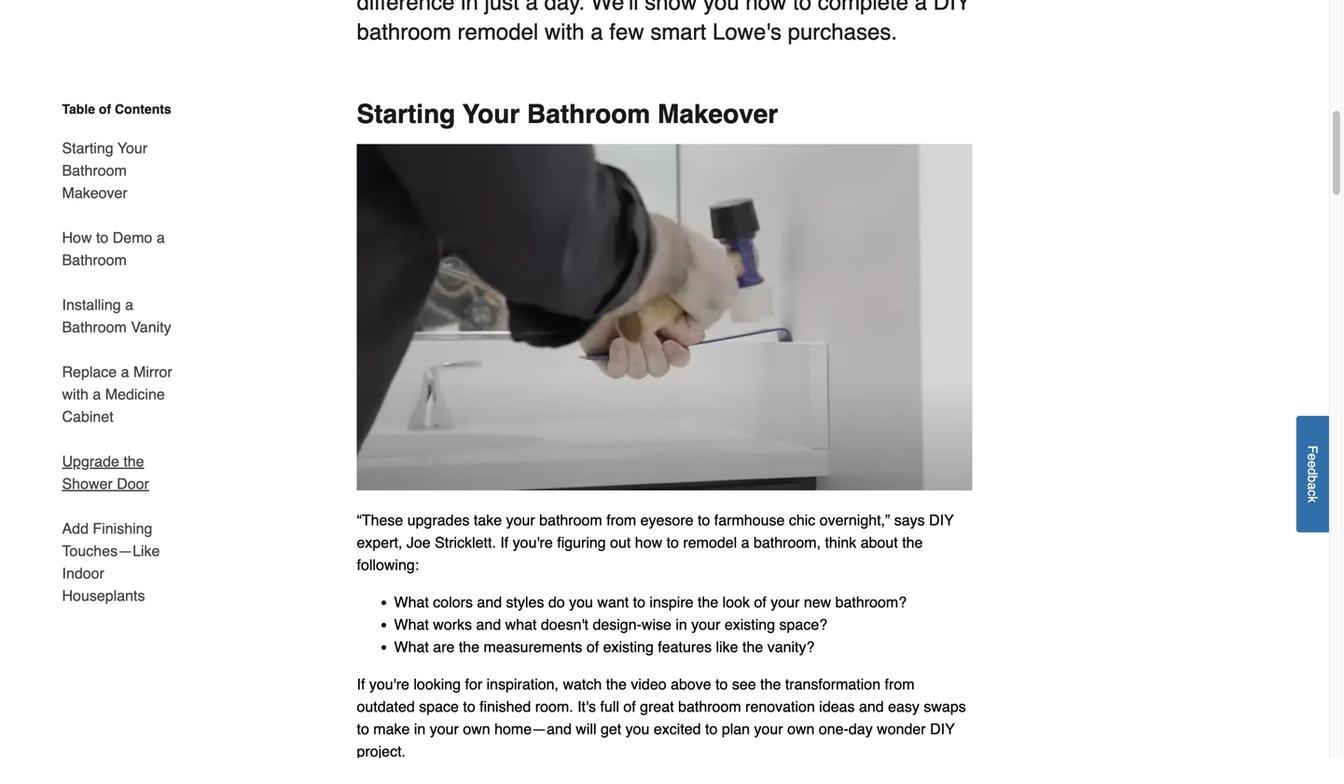 Task type: describe. For each thing, give the bounding box(es) containing it.
easy
[[889, 699, 920, 716]]

in inside "what colors and styles do you want to inspire the look of your new bathroom? what works and what doesn't design-wise in your existing space? what are the measurements of existing features like the vanity?"
[[676, 617, 688, 634]]

replace
[[62, 364, 117, 381]]

0 horizontal spatial existing
[[603, 639, 654, 656]]

for
[[465, 676, 483, 694]]

renovation
[[746, 699, 816, 716]]

are
[[433, 639, 455, 656]]

if you're looking for inspiration, watch the video above to see the transformation from outdated space to finished room. it's full of great bathroom renovation ideas and easy swaps to make in your own home—and will get you excited to plan your own one-day wonder diy project.
[[357, 676, 967, 759]]

doesn't
[[541, 617, 589, 634]]

styles
[[506, 594, 545, 611]]

mirror
[[133, 364, 172, 381]]

table of contents
[[62, 102, 171, 117]]

excited
[[654, 721, 701, 738]]

if inside "these upgrades take your bathroom from eyesore to farmhouse chic overnight," says diy expert, joe stricklett. if you're figuring out how to remodel a bathroom, think about the following:
[[501, 534, 509, 552]]

the inside "these upgrades take your bathroom from eyesore to farmhouse chic overnight," says diy expert, joe stricklett. if you're figuring out how to remodel a bathroom, think about the following:
[[903, 534, 923, 552]]

the right are
[[459, 639, 480, 656]]

farmhouse
[[715, 512, 785, 529]]

design-
[[593, 617, 642, 634]]

how
[[635, 534, 663, 552]]

eyesore
[[641, 512, 694, 529]]

to left see
[[716, 676, 728, 694]]

starting your bathroom makeover link
[[62, 126, 187, 216]]

works
[[433, 617, 472, 634]]

expert,
[[357, 534, 403, 552]]

upgrades
[[408, 512, 470, 529]]

upgrade the shower door
[[62, 453, 149, 493]]

remodel
[[684, 534, 737, 552]]

installing a bathroom vanity
[[62, 296, 171, 336]]

a inside how to demo a bathroom
[[157, 229, 165, 246]]

vanity
[[131, 319, 171, 336]]

houseplants
[[62, 587, 145, 605]]

you're inside "these upgrades take your bathroom from eyesore to farmhouse chic overnight," says diy expert, joe stricklett. if you're figuring out how to remodel a bathroom, think about the following:
[[513, 534, 553, 552]]

colors
[[433, 594, 473, 611]]

looking
[[414, 676, 461, 694]]

out
[[610, 534, 631, 552]]

table
[[62, 102, 95, 117]]

vanity?
[[768, 639, 815, 656]]

to inside "what colors and styles do you want to inspire the look of your new bathroom? what works and what doesn't design-wise in your existing space? what are the measurements of existing features like the vanity?"
[[633, 594, 646, 611]]

see
[[733, 676, 757, 694]]

of right table
[[99, 102, 111, 117]]

one-
[[819, 721, 849, 738]]

figuring
[[557, 534, 606, 552]]

and inside if you're looking for inspiration, watch the video above to see the transformation from outdated space to finished room. it's full of great bathroom renovation ideas and easy swaps to make in your own home—and will get you excited to plan your own one-day wonder diy project.
[[860, 699, 884, 716]]

2 own from the left
[[788, 721, 815, 738]]

chic
[[789, 512, 816, 529]]

f e e d b a c k button
[[1297, 416, 1330, 533]]

upgrade the shower door link
[[62, 440, 187, 507]]

k
[[1306, 497, 1321, 503]]

how to demo a bathroom link
[[62, 216, 187, 283]]

"these upgrades take your bathroom from eyesore to farmhouse chic overnight," says diy expert, joe stricklett. if you're figuring out how to remodel a bathroom, think about the following:
[[357, 512, 954, 574]]

door
[[117, 475, 149, 493]]

1 horizontal spatial starting your bathroom makeover
[[357, 100, 779, 129]]

will
[[576, 721, 597, 738]]

your down space
[[430, 721, 459, 738]]

a right with at the bottom left of page
[[93, 386, 101, 403]]

like
[[716, 639, 739, 656]]

finished
[[480, 699, 531, 716]]

says
[[895, 512, 925, 529]]

diy inside if you're looking for inspiration, watch the video above to see the transformation from outdated space to finished room. it's full of great bathroom renovation ideas and easy swaps to make in your own home—and will get you excited to plan your own one-day wonder diy project.
[[931, 721, 955, 738]]

f
[[1306, 446, 1321, 454]]

replace a mirror with a medicine cabinet link
[[62, 350, 187, 440]]

contents
[[115, 102, 171, 117]]

1 own from the left
[[463, 721, 491, 738]]

table of contents element
[[47, 100, 187, 608]]

space
[[419, 699, 459, 716]]

of inside if you're looking for inspiration, watch the video above to see the transformation from outdated space to finished room. it's full of great bathroom renovation ideas and easy swaps to make in your own home—and will get you excited to plan your own one-day wonder diy project.
[[624, 699, 636, 716]]

3 what from the top
[[394, 639, 429, 656]]

transformation
[[786, 676, 881, 694]]

how
[[62, 229, 92, 246]]

think
[[825, 534, 857, 552]]

project.
[[357, 744, 406, 759]]

wise
[[642, 617, 672, 634]]

of down design-
[[587, 639, 599, 656]]

with
[[62, 386, 89, 403]]

from inside "these upgrades take your bathroom from eyesore to farmhouse chic overnight," says diy expert, joe stricklett. if you're figuring out how to remodel a bathroom, think about the following:
[[607, 512, 637, 529]]

your inside starting your bathroom makeover
[[118, 140, 148, 157]]

hands demoing a bathroom vanity. image
[[357, 144, 973, 491]]

the left look
[[698, 594, 719, 611]]

you inside if you're looking for inspiration, watch the video above to see the transformation from outdated space to finished room. it's full of great bathroom renovation ideas and easy swaps to make in your own home—and will get you excited to plan your own one-day wonder diy project.
[[626, 721, 650, 738]]

inspiration,
[[487, 676, 559, 694]]

you're inside if you're looking for inspiration, watch the video above to see the transformation from outdated space to finished room. it's full of great bathroom renovation ideas and easy swaps to make in your own home—and will get you excited to plan your own one-day wonder diy project.
[[369, 676, 410, 694]]

of right look
[[755, 594, 767, 611]]

measurements
[[484, 639, 583, 656]]

inspire
[[650, 594, 694, 611]]

b
[[1306, 476, 1321, 483]]

day
[[849, 721, 873, 738]]

what
[[506, 617, 537, 634]]

joe
[[407, 534, 431, 552]]

outdated
[[357, 699, 415, 716]]

above
[[671, 676, 712, 694]]

starting inside table of contents element
[[62, 140, 114, 157]]

if inside if you're looking for inspiration, watch the video above to see the transformation from outdated space to finished room. it's full of great bathroom renovation ideas and easy swaps to make in your own home—and will get you excited to plan your own one-day wonder diy project.
[[357, 676, 365, 694]]



Task type: locate. For each thing, give the bounding box(es) containing it.
medicine
[[105, 386, 165, 403]]

if
[[501, 534, 509, 552], [357, 676, 365, 694]]

0 vertical spatial if
[[501, 534, 509, 552]]

you right do on the left bottom of page
[[569, 594, 593, 611]]

0 vertical spatial in
[[676, 617, 688, 634]]

0 horizontal spatial bathroom
[[540, 512, 603, 529]]

finishing
[[93, 520, 153, 538]]

installing a bathroom vanity link
[[62, 283, 187, 350]]

f e e d b a c k
[[1306, 446, 1321, 503]]

1 vertical spatial in
[[414, 721, 426, 738]]

2 vertical spatial what
[[394, 639, 429, 656]]

diy inside "these upgrades take your bathroom from eyesore to farmhouse chic overnight," says diy expert, joe stricklett. if you're figuring out how to remodel a bathroom, think about the following:
[[930, 512, 954, 529]]

1 vertical spatial makeover
[[62, 184, 128, 202]]

e
[[1306, 454, 1321, 461], [1306, 461, 1321, 468]]

the down says
[[903, 534, 923, 552]]

0 horizontal spatial you
[[569, 594, 593, 611]]

you're left figuring
[[513, 534, 553, 552]]

0 vertical spatial existing
[[725, 617, 776, 634]]

to down eyesore
[[667, 534, 679, 552]]

0 vertical spatial your
[[463, 100, 520, 129]]

0 vertical spatial starting your bathroom makeover
[[357, 100, 779, 129]]

in inside if you're looking for inspiration, watch the video above to see the transformation from outdated space to finished room. it's full of great bathroom renovation ideas and easy swaps to make in your own home—and will get you excited to plan your own one-day wonder diy project.
[[414, 721, 426, 738]]

0 vertical spatial diy
[[930, 512, 954, 529]]

the inside upgrade the shower door
[[123, 453, 144, 470]]

0 horizontal spatial you're
[[369, 676, 410, 694]]

your
[[506, 512, 535, 529], [771, 594, 800, 611], [692, 617, 721, 634], [430, 721, 459, 738], [755, 721, 784, 738]]

video
[[631, 676, 667, 694]]

2 what from the top
[[394, 617, 429, 634]]

2 vertical spatial and
[[860, 699, 884, 716]]

0 vertical spatial you're
[[513, 534, 553, 552]]

to up remodel
[[698, 512, 711, 529]]

d
[[1306, 468, 1321, 476]]

e up d
[[1306, 454, 1321, 461]]

your inside "these upgrades take your bathroom from eyesore to farmhouse chic overnight," says diy expert, joe stricklett. if you're figuring out how to remodel a bathroom, think about the following:
[[506, 512, 535, 529]]

starting your bathroom makeover inside table of contents element
[[62, 140, 148, 202]]

bathroom up figuring
[[540, 512, 603, 529]]

get
[[601, 721, 622, 738]]

and up "day"
[[860, 699, 884, 716]]

1 horizontal spatial own
[[788, 721, 815, 738]]

of
[[99, 102, 111, 117], [755, 594, 767, 611], [587, 639, 599, 656], [624, 699, 636, 716]]

1 horizontal spatial in
[[676, 617, 688, 634]]

touches—like
[[62, 543, 160, 560]]

of right full
[[624, 699, 636, 716]]

1 vertical spatial diy
[[931, 721, 955, 738]]

a up medicine
[[121, 364, 129, 381]]

full
[[601, 699, 620, 716]]

to inside how to demo a bathroom
[[96, 229, 109, 246]]

a
[[157, 229, 165, 246], [125, 296, 133, 314], [121, 364, 129, 381], [93, 386, 101, 403], [1306, 483, 1321, 490], [742, 534, 750, 552]]

c
[[1306, 490, 1321, 497]]

replace a mirror with a medicine cabinet
[[62, 364, 172, 426]]

swaps
[[924, 699, 967, 716]]

do
[[549, 594, 565, 611]]

the up full
[[606, 676, 627, 694]]

bathroom inside "these upgrades take your bathroom from eyesore to farmhouse chic overnight," says diy expert, joe stricklett. if you're figuring out how to remodel a bathroom, think about the following:
[[540, 512, 603, 529]]

makeover
[[658, 100, 779, 129], [62, 184, 128, 202]]

take
[[474, 512, 502, 529]]

what colors and styles do you want to inspire the look of your new bathroom? what works and what doesn't design-wise in your existing space? what are the measurements of existing features like the vanity?
[[394, 594, 911, 656]]

bathroom
[[527, 100, 651, 129], [62, 162, 127, 179], [62, 252, 127, 269], [62, 319, 127, 336]]

and left what
[[476, 617, 501, 634]]

0 horizontal spatial makeover
[[62, 184, 128, 202]]

bathroom,
[[754, 534, 821, 552]]

a up vanity
[[125, 296, 133, 314]]

0 vertical spatial you
[[569, 594, 593, 611]]

0 horizontal spatial starting
[[62, 140, 114, 157]]

what left are
[[394, 639, 429, 656]]

room.
[[535, 699, 574, 716]]

cabinet
[[62, 408, 114, 426]]

stricklett.
[[435, 534, 496, 552]]

upgrade
[[62, 453, 119, 470]]

0 vertical spatial what
[[394, 594, 429, 611]]

shower
[[62, 475, 113, 493]]

what left works
[[394, 617, 429, 634]]

1 vertical spatial what
[[394, 617, 429, 634]]

1 vertical spatial your
[[118, 140, 148, 157]]

0 horizontal spatial from
[[607, 512, 637, 529]]

0 vertical spatial bathroom
[[540, 512, 603, 529]]

1 vertical spatial starting
[[62, 140, 114, 157]]

plan
[[722, 721, 750, 738]]

1 horizontal spatial existing
[[725, 617, 776, 634]]

following:
[[357, 557, 419, 574]]

1 vertical spatial and
[[476, 617, 501, 634]]

overnight,"
[[820, 512, 891, 529]]

how to demo a bathroom
[[62, 229, 165, 269]]

if up outdated
[[357, 676, 365, 694]]

bathroom?
[[836, 594, 907, 611]]

ideas
[[820, 699, 855, 716]]

and
[[477, 594, 502, 611], [476, 617, 501, 634], [860, 699, 884, 716]]

you inside "what colors and styles do you want to inspire the look of your new bathroom? what works and what doesn't design-wise in your existing space? what are the measurements of existing features like the vanity?"
[[569, 594, 593, 611]]

make
[[374, 721, 410, 738]]

look
[[723, 594, 750, 611]]

features
[[658, 639, 712, 656]]

a inside "these upgrades take your bathroom from eyesore to farmhouse chic overnight," says diy expert, joe stricklett. if you're figuring out how to remodel a bathroom, think about the following:
[[742, 534, 750, 552]]

indoor
[[62, 565, 104, 582]]

space?
[[780, 617, 828, 634]]

starting your bathroom makeover
[[357, 100, 779, 129], [62, 140, 148, 202]]

in right make on the bottom left
[[414, 721, 426, 738]]

from inside if you're looking for inspiration, watch the video above to see the transformation from outdated space to finished room. it's full of great bathroom renovation ideas and easy swaps to make in your own home—and will get you excited to plan your own one-day wonder diy project.
[[885, 676, 915, 694]]

in
[[676, 617, 688, 634], [414, 721, 426, 738]]

0 vertical spatial from
[[607, 512, 637, 529]]

0 horizontal spatial if
[[357, 676, 365, 694]]

from
[[607, 512, 637, 529], [885, 676, 915, 694]]

great
[[640, 699, 674, 716]]

diy right says
[[930, 512, 954, 529]]

the right like
[[743, 639, 764, 656]]

if down take
[[501, 534, 509, 552]]

your up features
[[692, 617, 721, 634]]

a inside button
[[1306, 483, 1321, 490]]

"these
[[357, 512, 403, 529]]

1 horizontal spatial makeover
[[658, 100, 779, 129]]

e up b
[[1306, 461, 1321, 468]]

1 horizontal spatial you
[[626, 721, 650, 738]]

1 vertical spatial you're
[[369, 676, 410, 694]]

1 horizontal spatial if
[[501, 534, 509, 552]]

starting
[[357, 100, 456, 129], [62, 140, 114, 157]]

and left styles
[[477, 594, 502, 611]]

own
[[463, 721, 491, 738], [788, 721, 815, 738]]

1 horizontal spatial your
[[463, 100, 520, 129]]

a right "demo"
[[157, 229, 165, 246]]

bathroom inside how to demo a bathroom
[[62, 252, 127, 269]]

makeover inside table of contents element
[[62, 184, 128, 202]]

1 horizontal spatial you're
[[513, 534, 553, 552]]

wonder
[[877, 721, 926, 738]]

want
[[598, 594, 629, 611]]

to up project.
[[357, 721, 369, 738]]

0 horizontal spatial starting your bathroom makeover
[[62, 140, 148, 202]]

1 horizontal spatial bathroom
[[679, 699, 742, 716]]

the
[[123, 453, 144, 470], [903, 534, 923, 552], [698, 594, 719, 611], [459, 639, 480, 656], [743, 639, 764, 656], [606, 676, 627, 694], [761, 676, 781, 694]]

1 vertical spatial starting your bathroom makeover
[[62, 140, 148, 202]]

1 vertical spatial from
[[885, 676, 915, 694]]

2 e from the top
[[1306, 461, 1321, 468]]

a inside 'installing a bathroom vanity'
[[125, 296, 133, 314]]

add finishing touches—like indoor houseplants
[[62, 520, 160, 605]]

your up space?
[[771, 594, 800, 611]]

to right want
[[633, 594, 646, 611]]

1 vertical spatial you
[[626, 721, 650, 738]]

1 vertical spatial existing
[[603, 639, 654, 656]]

0 horizontal spatial your
[[118, 140, 148, 157]]

in up features
[[676, 617, 688, 634]]

about
[[861, 534, 898, 552]]

watch
[[563, 676, 602, 694]]

own down renovation
[[788, 721, 815, 738]]

you right get on the left bottom of the page
[[626, 721, 650, 738]]

from up out at the bottom left of page
[[607, 512, 637, 529]]

bathroom
[[540, 512, 603, 529], [679, 699, 742, 716]]

to right how
[[96, 229, 109, 246]]

what
[[394, 594, 429, 611], [394, 617, 429, 634], [394, 639, 429, 656]]

bathroom inside if you're looking for inspiration, watch the video above to see the transformation from outdated space to finished room. it's full of great bathroom renovation ideas and easy swaps to make in your own home—and will get you excited to plan your own one-day wonder diy project.
[[679, 699, 742, 716]]

0 horizontal spatial own
[[463, 721, 491, 738]]

the up 'door'
[[123, 453, 144, 470]]

1 vertical spatial bathroom
[[679, 699, 742, 716]]

home—and
[[495, 721, 572, 738]]

add
[[62, 520, 89, 538]]

from up easy
[[885, 676, 915, 694]]

0 vertical spatial starting
[[357, 100, 456, 129]]

diy down swaps
[[931, 721, 955, 738]]

demo
[[113, 229, 153, 246]]

your right take
[[506, 512, 535, 529]]

0 horizontal spatial in
[[414, 721, 426, 738]]

new
[[804, 594, 832, 611]]

to left plan
[[706, 721, 718, 738]]

bathroom down 'above'
[[679, 699, 742, 716]]

0 vertical spatial makeover
[[658, 100, 779, 129]]

bathroom inside 'installing a bathroom vanity'
[[62, 319, 127, 336]]

a down farmhouse on the bottom of the page
[[742, 534, 750, 552]]

1 vertical spatial if
[[357, 676, 365, 694]]

1 horizontal spatial from
[[885, 676, 915, 694]]

you're up outdated
[[369, 676, 410, 694]]

a up the k
[[1306, 483, 1321, 490]]

to down for
[[463, 699, 476, 716]]

what left the colors
[[394, 594, 429, 611]]

0 vertical spatial and
[[477, 594, 502, 611]]

existing down look
[[725, 617, 776, 634]]

your down renovation
[[755, 721, 784, 738]]

installing
[[62, 296, 121, 314]]

the up renovation
[[761, 676, 781, 694]]

existing down design-
[[603, 639, 654, 656]]

1 what from the top
[[394, 594, 429, 611]]

1 e from the top
[[1306, 454, 1321, 461]]

1 horizontal spatial starting
[[357, 100, 456, 129]]

own down finished
[[463, 721, 491, 738]]



Task type: vqa. For each thing, say whether or not it's contained in the screenshot.
bathroom within If You'Re Looking For Inspiration, Watch The Video Above To See The Transformation From Outdated Space To Finished Room. It'S Full Of Great Bathroom Renovation Ideas And Easy Swaps To Make In Your Own Home—And Will Get You Excited To Plan Your Own One-Day Wonder Diy Project.
yes



